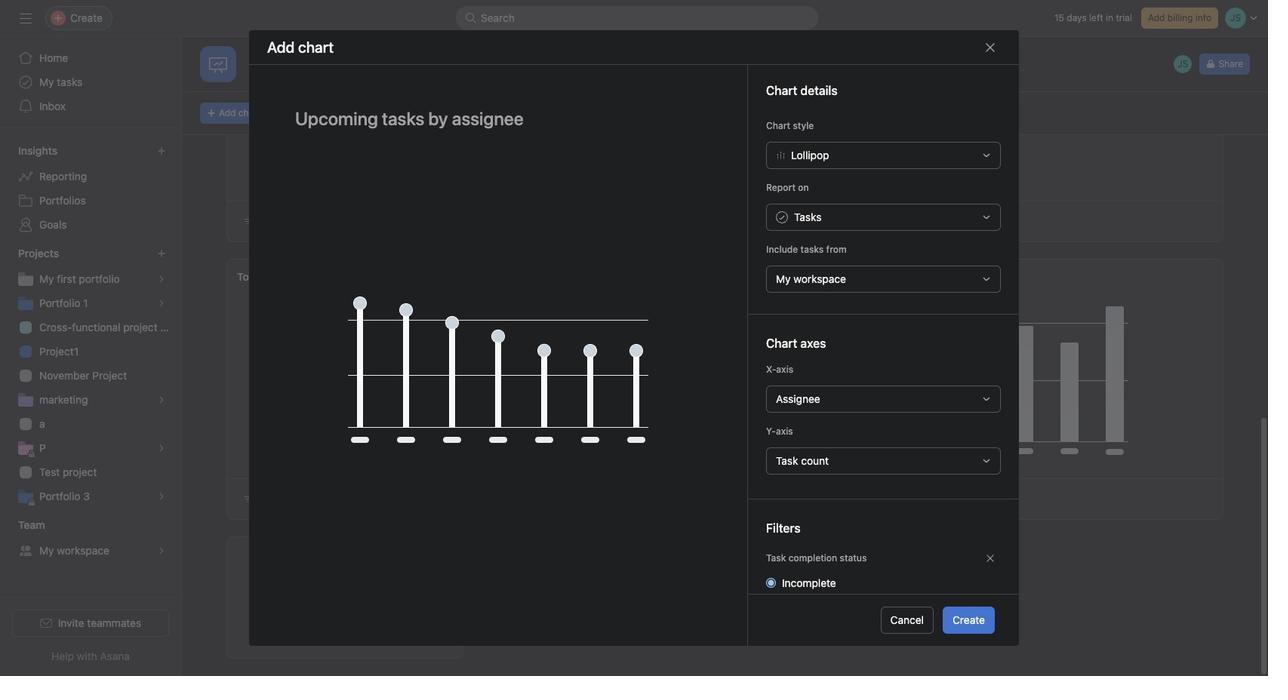 Task type: locate. For each thing, give the bounding box(es) containing it.
teams element
[[0, 512, 181, 566]]

insights element
[[0, 137, 181, 240]]

hide sidebar image
[[20, 12, 32, 24]]

projects element
[[0, 240, 181, 512]]

None radio
[[767, 579, 776, 588]]

Upcoming tasks by assignee text field
[[285, 101, 711, 136]]

close image
[[985, 41, 997, 53]]

list box
[[456, 6, 819, 30]]



Task type: vqa. For each thing, say whether or not it's contained in the screenshot.
Starred element
no



Task type: describe. For each thing, give the bounding box(es) containing it.
report image
[[209, 55, 227, 73]]

global element
[[0, 37, 181, 128]]

prominent image
[[465, 12, 477, 24]]

a button to remove the filter image
[[986, 554, 995, 563]]



